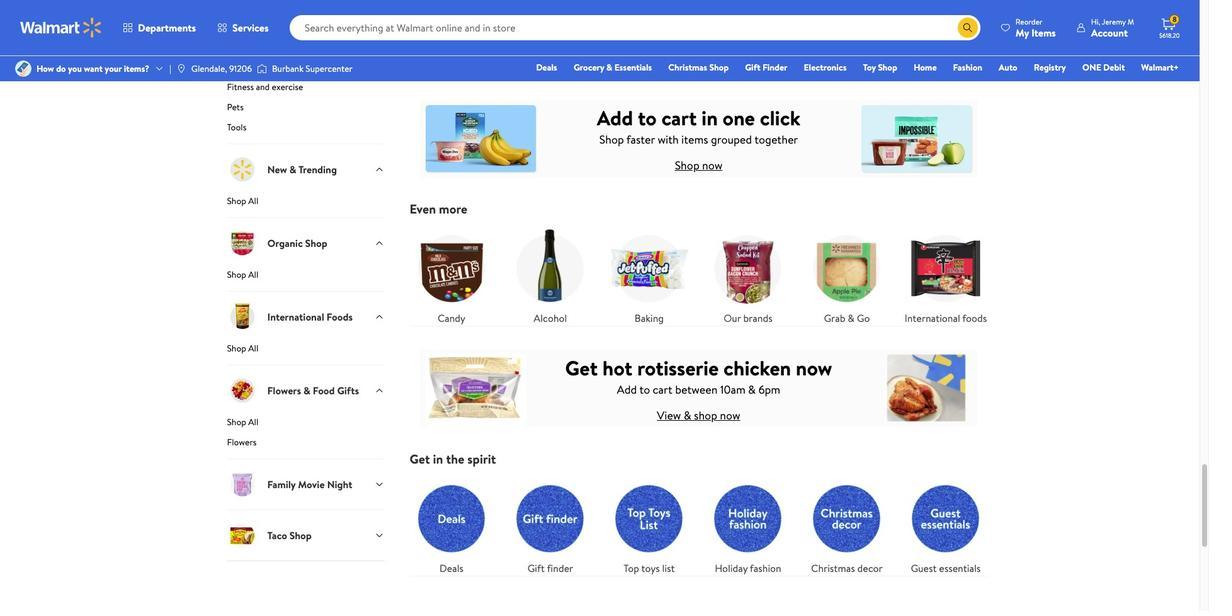 Task type: describe. For each thing, give the bounding box(es) containing it.
auto link
[[994, 60, 1024, 74]]

departments
[[138, 21, 196, 35]]

one
[[723, 104, 755, 132]]

rotisserie
[[638, 354, 719, 382]]

shop inside add to cart in one click shop faster with items grouped together
[[600, 132, 624, 148]]

grab & go
[[824, 311, 870, 325]]

shop all link for foods
[[227, 342, 385, 365]]

together
[[755, 132, 798, 148]]

baking
[[635, 311, 664, 325]]

4 shop all link from the top
[[227, 416, 385, 434]]

taco
[[267, 529, 287, 543]]

fitness and exercise
[[227, 81, 303, 93]]

and for exercise
[[256, 81, 270, 93]]

bring
[[618, 12, 638, 24]]

registry link
[[1029, 60, 1072, 74]]

now down make holiday memories with quaker
[[452, 50, 468, 63]]

grocery
[[574, 61, 605, 74]]

0 vertical spatial deals
[[536, 61, 558, 74]]

movie
[[298, 478, 325, 492]]

toys
[[642, 561, 660, 575]]

departments button
[[112, 13, 207, 43]]

0 horizontal spatial the
[[446, 450, 465, 467]]

bag
[[959, 12, 972, 24]]

the inside keep the festive fun going and grab a bag of reese's trees
[[837, 12, 849, 24]]

view
[[657, 408, 681, 424]]

& for new & trending
[[290, 163, 296, 176]]

candy
[[438, 311, 466, 325]]

list item containing bring a creative twist to holiday baking.
[[600, 0, 798, 76]]

going
[[894, 12, 915, 24]]

christmas shop
[[669, 61, 729, 74]]

shop
[[694, 408, 718, 424]]

top toys list link
[[608, 477, 691, 576]]

add to cart in one click shop faster with items grouped together
[[597, 104, 801, 148]]

grouped
[[711, 132, 752, 148]]

food
[[313, 384, 335, 398]]

electronics
[[804, 61, 847, 74]]

auto
[[999, 61, 1018, 74]]

walmart image
[[20, 18, 102, 38]]

keep
[[816, 12, 835, 24]]

of
[[816, 25, 824, 38]]

alcohol
[[534, 311, 567, 325]]

fashion
[[750, 561, 782, 575]]

hi, jeremy m account
[[1092, 16, 1135, 39]]

shop all link for &
[[227, 195, 385, 218]]

items
[[1032, 26, 1056, 39]]

get for hot
[[566, 354, 598, 382]]

gift finder link
[[740, 60, 794, 74]]

cart inside the get hot rotisserie chicken now add to cart between 10am & 6pm
[[653, 382, 673, 398]]

one
[[1083, 61, 1102, 74]]

shop now link
[[675, 158, 723, 173]]

tools
[[227, 121, 247, 134]]

1 holiday from the left
[[443, 12, 469, 24]]

10am
[[721, 382, 746, 398]]

fashion link
[[948, 60, 989, 74]]

taco shop
[[267, 529, 312, 543]]

express skinny banner image
[[420, 99, 978, 178]]

with inside list item
[[511, 12, 528, 24]]

even
[[410, 200, 436, 217]]

international foods
[[267, 310, 353, 324]]

walmart+ link
[[1136, 60, 1185, 74]]

shop now for holiday
[[431, 50, 468, 63]]

your
[[105, 62, 122, 75]]

|
[[169, 62, 171, 75]]

all for organic
[[248, 269, 259, 281]]

new & trending
[[267, 163, 337, 176]]

kitchen
[[227, 41, 256, 53]]

8
[[1173, 14, 1177, 25]]

memories
[[472, 12, 509, 24]]

tools link
[[227, 121, 385, 144]]

& for flowers & food gifts
[[304, 384, 311, 398]]

shop all for new & trending
[[227, 195, 259, 207]]

international foods button
[[227, 291, 385, 342]]

0 horizontal spatial in
[[433, 450, 443, 467]]

jeremy
[[1103, 16, 1126, 27]]

add inside add to cart in one click shop faster with items grouped together
[[597, 104, 633, 132]]

list item containing keep the festive fun going and grab a bag of reese's trees
[[798, 0, 996, 76]]

hi,
[[1092, 16, 1101, 27]]

trees
[[860, 25, 880, 38]]

shop all link for shop
[[227, 269, 385, 291]]

go
[[857, 311, 870, 325]]

 image for how do you want your items?
[[15, 60, 32, 77]]

click
[[760, 104, 801, 132]]

shop now down items at the right
[[675, 158, 723, 173]]

Search search field
[[290, 15, 981, 40]]

add inside the get hot rotisserie chicken now add to cart between 10am & 6pm
[[617, 382, 637, 398]]

christmas decor link
[[806, 477, 889, 576]]

fun
[[879, 12, 892, 24]]

top toys list
[[624, 561, 675, 575]]

now inside the get hot rotisserie chicken now add to cart between 10am & 6pm
[[796, 354, 833, 382]]

creative
[[647, 12, 677, 24]]

to inside list item
[[700, 12, 708, 24]]

festive
[[851, 12, 877, 24]]

alcohol link
[[509, 227, 593, 326]]

services
[[233, 21, 269, 35]]

cart inside add to cart in one click shop faster with items grouped together
[[662, 104, 697, 132]]

gift finder link
[[509, 477, 593, 576]]

candy link
[[410, 227, 494, 326]]

& for view & shop now
[[684, 408, 692, 424]]

flowers & food gifts button
[[227, 365, 385, 416]]

christmas for christmas decor
[[812, 561, 855, 575]]

list containing make holiday memories with quaker
[[402, 0, 996, 76]]

m
[[1128, 16, 1135, 27]]

our brands link
[[707, 227, 790, 326]]

do
[[56, 62, 66, 75]]

walmart+
[[1142, 61, 1179, 74]]

debit
[[1104, 61, 1126, 74]]

and for beauty
[[255, 61, 269, 73]]

bring a creative twist to holiday baking.
[[618, 12, 766, 24]]

get hot rotisserie chicken now add to cart between 10am & 6pm
[[566, 354, 833, 398]]

1 a from the left
[[640, 12, 644, 24]]



Task type: locate. For each thing, give the bounding box(es) containing it.
now down search search box
[[650, 50, 666, 63]]

grab
[[824, 311, 846, 325]]

with inside add to cart in one click shop faster with items grouped together
[[658, 132, 679, 148]]

spirit
[[468, 450, 496, 467]]

2 shop all from the top
[[227, 269, 259, 281]]

1 vertical spatial with
[[658, 132, 679, 148]]

view & shop now
[[657, 408, 741, 424]]

deals link for grocery & essentials 'link'
[[531, 60, 563, 74]]

glendale,
[[191, 62, 227, 75]]

1 list item from the left
[[402, 0, 600, 76]]

our
[[724, 311, 741, 325]]

gift left the finder
[[745, 61, 761, 74]]

christmas for christmas shop
[[669, 61, 708, 74]]

deals inside list
[[440, 561, 464, 575]]

1 vertical spatial and
[[255, 61, 269, 73]]

international for international foods
[[267, 310, 324, 324]]

and
[[917, 12, 931, 24], [255, 61, 269, 73], [256, 81, 270, 93]]

1 vertical spatial flowers
[[227, 436, 257, 449]]

1 vertical spatial christmas
[[812, 561, 855, 575]]

one debit
[[1083, 61, 1126, 74]]

shop now for a
[[628, 50, 666, 63]]

1 vertical spatial deals
[[440, 561, 464, 575]]

one debit link
[[1077, 60, 1131, 74]]

even more
[[410, 200, 468, 217]]

1 list from the top
[[402, 0, 996, 76]]

&
[[607, 61, 613, 74], [290, 163, 296, 176], [848, 311, 855, 325], [749, 382, 756, 398], [304, 384, 311, 398], [684, 408, 692, 424]]

to left items at the right
[[638, 104, 657, 132]]

glendale, 91206
[[191, 62, 252, 75]]

1 horizontal spatial flowers
[[267, 384, 301, 398]]

fashion
[[954, 61, 983, 74]]

international inside 'link'
[[905, 311, 961, 325]]

shop all link up international foods in the left of the page
[[227, 269, 385, 291]]

& inside the get hot rotisserie chicken now add to cart between 10am & 6pm
[[749, 382, 756, 398]]

3 shop all link from the top
[[227, 342, 385, 365]]

gifts
[[337, 384, 359, 398]]

add down grocery & essentials 'link'
[[597, 104, 633, 132]]

shop now down the make
[[431, 50, 468, 63]]

home
[[914, 61, 937, 74]]

new
[[267, 163, 287, 176]]

flowers for flowers & food gifts
[[267, 384, 301, 398]]

Walmart Site-Wide search field
[[290, 15, 981, 40]]

& inside new & trending dropdown button
[[290, 163, 296, 176]]

taco shop button
[[227, 510, 385, 561]]

shop now for the
[[826, 50, 864, 63]]

& left the go
[[848, 311, 855, 325]]

shop all for organic shop
[[227, 269, 259, 281]]

toy shop
[[863, 61, 898, 74]]

to
[[700, 12, 708, 24], [638, 104, 657, 132], [640, 382, 650, 398]]

1 vertical spatial gift
[[528, 561, 545, 575]]

1 shop all link from the top
[[227, 195, 385, 218]]

2 list from the top
[[402, 217, 996, 326]]

guest
[[911, 561, 937, 575]]

a right bring
[[640, 12, 644, 24]]

1 horizontal spatial the
[[837, 12, 849, 24]]

2 list item from the left
[[600, 0, 798, 76]]

and inside the health and beauty link
[[255, 61, 269, 73]]

gift finder
[[745, 61, 788, 74]]

1 vertical spatial get
[[410, 450, 430, 467]]

3 shop all from the top
[[227, 342, 259, 355]]

and left grab at right top
[[917, 12, 931, 24]]

shop now down reese's
[[826, 50, 864, 63]]

christmas
[[669, 61, 708, 74], [812, 561, 855, 575]]

holiday right the make
[[443, 12, 469, 24]]

shop all link up flowers link
[[227, 416, 385, 434]]

international foods link
[[904, 227, 988, 326]]

baking link
[[608, 227, 691, 326]]

add
[[597, 104, 633, 132], [617, 382, 637, 398]]

account
[[1092, 26, 1128, 39]]

and up fitness and exercise on the top of page
[[255, 61, 269, 73]]

reese's
[[826, 25, 858, 38]]

shop all for international foods
[[227, 342, 259, 355]]

get in the spirit
[[410, 450, 496, 467]]

grab & go link
[[806, 227, 889, 326]]

0 vertical spatial and
[[917, 12, 931, 24]]

toy
[[863, 61, 876, 74]]

international for international foods
[[905, 311, 961, 325]]

1 horizontal spatial international
[[905, 311, 961, 325]]

list
[[402, 0, 996, 76], [402, 217, 996, 326], [402, 467, 996, 576]]

holiday
[[715, 561, 748, 575]]

the left spirit
[[446, 450, 465, 467]]

toys
[[227, 20, 244, 33]]

christmas down twist at the right top
[[669, 61, 708, 74]]

all for international
[[248, 342, 259, 355]]

1 horizontal spatial holiday
[[710, 12, 737, 24]]

0 horizontal spatial gift
[[528, 561, 545, 575]]

to right twist at the right top
[[700, 12, 708, 24]]

& for grab & go
[[848, 311, 855, 325]]

now down items at the right
[[703, 158, 723, 173]]

0 horizontal spatial deals link
[[410, 477, 494, 576]]

8 $618.20
[[1160, 14, 1181, 40]]

cart up view
[[653, 382, 673, 398]]

get left "hot"
[[566, 354, 598, 382]]

get
[[566, 354, 598, 382], [410, 450, 430, 467]]

0 horizontal spatial with
[[511, 12, 528, 24]]

get inside the get hot rotisserie chicken now add to cart between 10am & 6pm
[[566, 354, 598, 382]]

& right new
[[290, 163, 296, 176]]

& left shop
[[684, 408, 692, 424]]

registry
[[1034, 61, 1067, 74]]

3 list item from the left
[[798, 0, 996, 76]]

list for even more
[[402, 217, 996, 326]]

0 horizontal spatial flowers
[[227, 436, 257, 449]]

organic shop button
[[227, 218, 385, 269]]

& inside grab & go link
[[848, 311, 855, 325]]

2 vertical spatial list
[[402, 467, 996, 576]]

flowers for flowers link
[[227, 436, 257, 449]]

& left the food
[[304, 384, 311, 398]]

1 vertical spatial list
[[402, 217, 996, 326]]

you
[[68, 62, 82, 75]]

with left items at the right
[[658, 132, 679, 148]]

gift for gift finder
[[745, 61, 761, 74]]

1 horizontal spatial christmas
[[812, 561, 855, 575]]

christmas shop link
[[663, 60, 735, 74]]

& inside grocery & essentials 'link'
[[607, 61, 613, 74]]

deals link
[[531, 60, 563, 74], [410, 477, 494, 576]]

in inside add to cart in one click shop faster with items grouped together
[[702, 104, 718, 132]]

family
[[267, 478, 296, 492]]

1 vertical spatial add
[[617, 382, 637, 398]]

1 all from the top
[[248, 195, 259, 207]]

list for get in the spirit
[[402, 467, 996, 576]]

2 vertical spatial and
[[256, 81, 270, 93]]

baking.
[[739, 12, 766, 24]]

1 horizontal spatial deals
[[536, 61, 558, 74]]

supercenter
[[306, 62, 353, 75]]

chicken
[[724, 354, 791, 382]]

list
[[663, 561, 675, 575]]

search icon image
[[963, 23, 973, 33]]

holiday left the baking.
[[710, 12, 737, 24]]

shop now down walmart site-wide search box
[[628, 50, 666, 63]]

2 vertical spatial to
[[640, 382, 650, 398]]

shop all link down new & trending
[[227, 195, 385, 218]]

foods
[[963, 311, 988, 325]]

gift left finder
[[528, 561, 545, 575]]

all for new
[[248, 195, 259, 207]]

1 horizontal spatial deals link
[[531, 60, 563, 74]]

& for grocery & essentials
[[607, 61, 613, 74]]

deals link for gift finder link
[[410, 477, 494, 576]]

christmas left decor
[[812, 561, 855, 575]]

get left spirit
[[410, 450, 430, 467]]

& inside flowers & food gifts dropdown button
[[304, 384, 311, 398]]

organic shop
[[267, 236, 327, 250]]

 image up fitness and exercise on the top of page
[[257, 62, 267, 75]]

0 horizontal spatial get
[[410, 450, 430, 467]]

fitness
[[227, 81, 254, 93]]

2 shop all link from the top
[[227, 269, 385, 291]]

0 vertical spatial to
[[700, 12, 708, 24]]

gift
[[745, 61, 761, 74], [528, 561, 545, 575]]

beauty
[[271, 61, 297, 73]]

get for in
[[410, 450, 430, 467]]

0 vertical spatial cart
[[662, 104, 697, 132]]

3 all from the top
[[248, 342, 259, 355]]

how do you want your items?
[[37, 62, 149, 75]]

burbank
[[272, 62, 304, 75]]

cart right faster
[[662, 104, 697, 132]]

and inside keep the festive fun going and grab a bag of reese's trees
[[917, 12, 931, 24]]

1 vertical spatial the
[[446, 450, 465, 467]]

now down reese's
[[848, 50, 864, 63]]

4 all from the top
[[248, 416, 259, 429]]

in left one
[[702, 104, 718, 132]]

1 vertical spatial to
[[638, 104, 657, 132]]

0 vertical spatial christmas
[[669, 61, 708, 74]]

0 horizontal spatial  image
[[15, 60, 32, 77]]

1 vertical spatial in
[[433, 450, 443, 467]]

more
[[439, 200, 468, 217]]

 image
[[176, 64, 186, 74]]

1 horizontal spatial  image
[[257, 62, 267, 75]]

flowers inside dropdown button
[[267, 384, 301, 398]]

exercise
[[272, 81, 303, 93]]

brands
[[744, 311, 773, 325]]

my
[[1016, 26, 1030, 39]]

2 all from the top
[[248, 269, 259, 281]]

0 vertical spatial gift
[[745, 61, 761, 74]]

4 shop all from the top
[[227, 416, 259, 429]]

gift finder
[[528, 561, 574, 575]]

health and beauty link
[[227, 61, 385, 78]]

0 vertical spatial flowers
[[267, 384, 301, 398]]

holiday fashion link
[[707, 477, 790, 576]]

international inside dropdown button
[[267, 310, 324, 324]]

1 horizontal spatial a
[[952, 12, 957, 24]]

foods
[[327, 310, 353, 324]]

pets link
[[227, 101, 385, 119]]

0 vertical spatial in
[[702, 104, 718, 132]]

holiday fashion
[[715, 561, 782, 575]]

list item
[[402, 0, 600, 76], [600, 0, 798, 76], [798, 0, 996, 76]]

1 horizontal spatial with
[[658, 132, 679, 148]]

1 vertical spatial deals link
[[410, 477, 494, 576]]

1 shop all from the top
[[227, 195, 259, 207]]

to inside the get hot rotisserie chicken now add to cart between 10am & 6pm
[[640, 382, 650, 398]]

0 vertical spatial with
[[511, 12, 528, 24]]

with left 'quaker'
[[511, 12, 528, 24]]

with
[[511, 12, 528, 24], [658, 132, 679, 148]]

international foods
[[905, 311, 988, 325]]

0 vertical spatial get
[[566, 354, 598, 382]]

0 horizontal spatial deals
[[440, 561, 464, 575]]

to right "hot"
[[640, 382, 650, 398]]

a left bag
[[952, 12, 957, 24]]

family movie night button
[[227, 459, 385, 510]]

0 vertical spatial list
[[402, 0, 996, 76]]

2 holiday from the left
[[710, 12, 737, 24]]

& right "grocery"
[[607, 61, 613, 74]]

a inside keep the festive fun going and grab a bag of reese's trees
[[952, 12, 957, 24]]

list item containing make holiday memories with quaker
[[402, 0, 600, 76]]

 image for burbank supercenter
[[257, 62, 267, 75]]

and inside fitness and exercise link
[[256, 81, 270, 93]]

0 horizontal spatial a
[[640, 12, 644, 24]]

& left "6pm"
[[749, 382, 756, 398]]

0 horizontal spatial christmas
[[669, 61, 708, 74]]

now right "6pm"
[[796, 354, 833, 382]]

in left spirit
[[433, 450, 443, 467]]

0 vertical spatial deals link
[[531, 60, 563, 74]]

 image
[[15, 60, 32, 77], [257, 62, 267, 75]]

the up reese's
[[837, 12, 849, 24]]

and down health and beauty
[[256, 81, 270, 93]]

 image left how
[[15, 60, 32, 77]]

grab
[[933, 12, 950, 24]]

the
[[837, 12, 849, 24], [446, 450, 465, 467]]

1 horizontal spatial get
[[566, 354, 598, 382]]

get hot rotisserie chicken with pickup and delivery. add this juicy, ready-to-eat option to your cart between 10am & 6pm image
[[420, 350, 978, 428]]

1 horizontal spatial gift
[[745, 61, 761, 74]]

now right shop
[[720, 408, 741, 424]]

add left rotisserie
[[617, 382, 637, 398]]

1 horizontal spatial in
[[702, 104, 718, 132]]

3 list from the top
[[402, 467, 996, 576]]

0 horizontal spatial international
[[267, 310, 324, 324]]

list containing candy
[[402, 217, 996, 326]]

cart
[[662, 104, 697, 132], [653, 382, 673, 398]]

0 horizontal spatial holiday
[[443, 12, 469, 24]]

list containing deals
[[402, 467, 996, 576]]

$618.20
[[1160, 31, 1181, 40]]

shop all link down international foods in the left of the page
[[227, 342, 385, 365]]

2 a from the left
[[952, 12, 957, 24]]

to inside add to cart in one click shop faster with items grouped together
[[638, 104, 657, 132]]

0 vertical spatial the
[[837, 12, 849, 24]]

gift for gift finder
[[528, 561, 545, 575]]

1 vertical spatial cart
[[653, 382, 673, 398]]

grocery & essentials link
[[568, 60, 658, 74]]

finder
[[547, 561, 574, 575]]

0 vertical spatial add
[[597, 104, 633, 132]]

christmas decor
[[812, 561, 883, 575]]



Task type: vqa. For each thing, say whether or not it's contained in the screenshot.
Grab & Go's the &
yes



